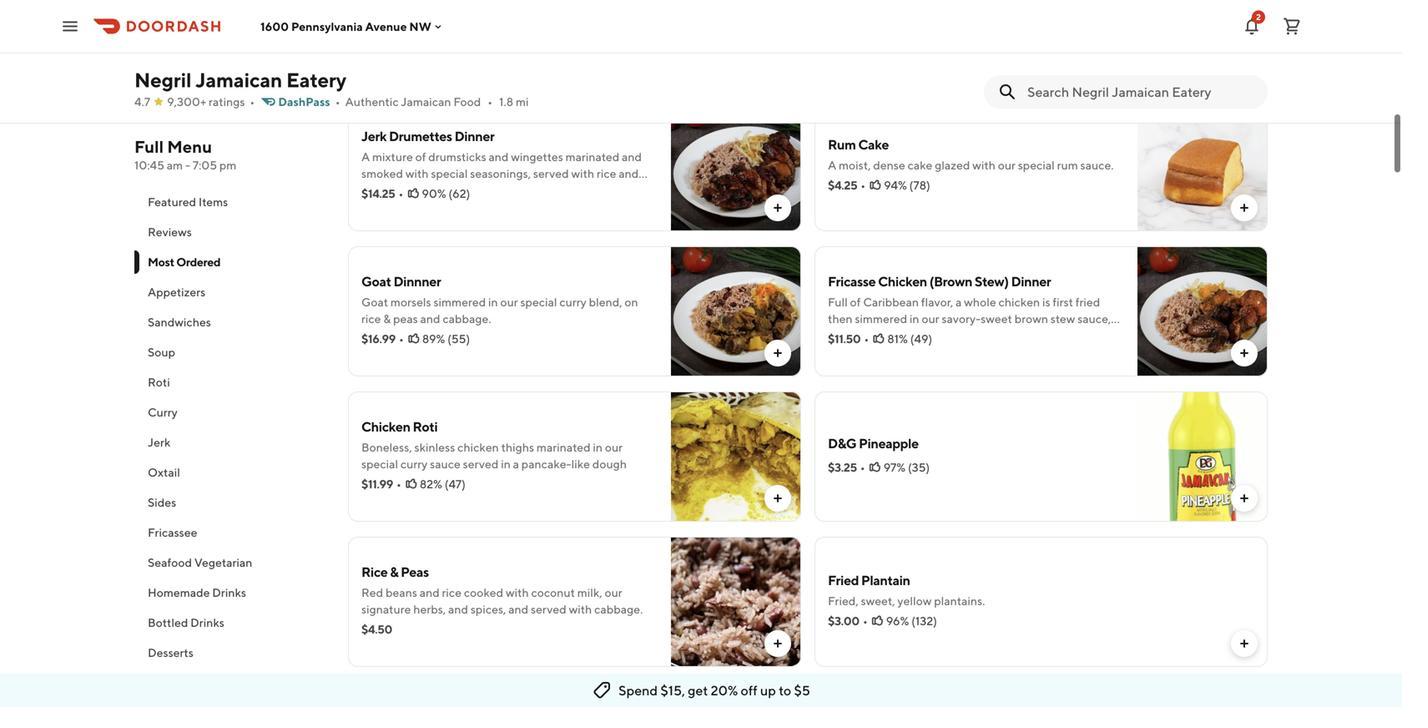 Task type: locate. For each thing, give the bounding box(es) containing it.
0 vertical spatial goat
[[362, 273, 391, 289]]

drinks inside button
[[212, 586, 246, 600]]

81% (49)
[[888, 332, 933, 346]]

served down coconut
[[531, 602, 567, 616]]

1 vertical spatial cabbage
[[457, 183, 503, 197]]

1 vertical spatial marinated
[[537, 440, 591, 454]]

sweet,
[[861, 594, 896, 608]]

0 horizontal spatial jamaican
[[196, 68, 282, 92]]

chicken inside fricasse chicken (brown stew)  dinner full of caribbean flavor, a whole chicken is first fried then simmered in our savory-sweet brown stew sauce, served over rice & peas with shredded cabbage.
[[999, 295, 1041, 309]]

d&g pineapple
[[828, 435, 919, 451]]

& inside fricasse chicken (brown stew)  dinner full of caribbean flavor, a whole chicken is first fried then simmered in our savory-sweet brown stew sauce, served over rice & peas with shredded cabbage.
[[914, 329, 922, 342]]

served down wingettes
[[533, 167, 569, 180]]

served down the then
[[828, 329, 864, 342]]

caribbean
[[864, 295, 919, 309]]

• right "$3.00"
[[863, 614, 868, 628]]

• for $4.25
[[861, 178, 866, 192]]

served inside chicken roti boneless, skinless chicken thighs marinated in our special curry sauce served in a pancake-like dough
[[463, 457, 499, 471]]

1 vertical spatial dinner
[[1012, 273, 1052, 289]]

drinks inside button
[[191, 616, 224, 630]]

1 vertical spatial chicken
[[362, 419, 411, 435]]

vegetarian
[[194, 556, 252, 570]]

eatery
[[286, 68, 347, 92]]

90% (62)
[[422, 187, 470, 200]]

a down "thighs"
[[513, 457, 519, 471]]

in inside fricasse chicken (brown stew)  dinner full of caribbean flavor, a whole chicken is first fried then simmered in our savory-sweet brown stew sauce, served over rice & peas with shredded cabbage.
[[910, 312, 920, 326]]

0 vertical spatial marinated
[[566, 150, 620, 164]]

of down 'carrots'
[[613, 21, 624, 35]]

cabbage inside jerk drumettes dinner a mixture of drumsticks and wingettes marinated and smoked with special seasonings, served with rice and peas and a side of cabbage
[[457, 183, 503, 197]]

authentic jamaican food • 1.8 mi
[[345, 95, 529, 109]]

dinner up is
[[1012, 273, 1052, 289]]

jamaican up "drumettes"
[[401, 95, 451, 109]]

jerk
[[362, 128, 387, 144], [148, 435, 171, 449]]

goat
[[362, 273, 391, 289], [362, 295, 388, 309]]

jamaican for authentic
[[401, 95, 451, 109]]

goat up morsels
[[362, 273, 391, 289]]

1 vertical spatial jerk
[[148, 435, 171, 449]]

cabbage down avenue
[[362, 38, 408, 52]]

rice inside fricasse chicken (brown stew)  dinner full of caribbean flavor, a whole chicken is first fried then simmered in our savory-sweet brown stew sauce, served over rice & peas with shredded cabbage.
[[892, 329, 912, 342]]

roti button
[[134, 367, 328, 397]]

roti inside chicken roti boneless, skinless chicken thighs marinated in our special curry sauce served in a pancake-like dough
[[413, 419, 438, 435]]

flavor,
[[922, 295, 954, 309]]

sauce
[[430, 457, 461, 471]]

0 horizontal spatial chicken
[[362, 419, 411, 435]]

fried,
[[828, 594, 859, 608]]

chicken up 'caribbean'
[[879, 273, 928, 289]]

1 vertical spatial curry
[[401, 457, 428, 471]]

0 vertical spatial jerk
[[362, 128, 387, 144]]

and inside goat dinnner goat morsels simmered in our special curry blend, on rice & peas and cabbage.
[[420, 312, 441, 326]]

our inside fricasse chicken (brown stew)  dinner full of caribbean flavor, a whole chicken is first fried then simmered in our savory-sweet brown stew sauce, served over rice & peas with shredded cabbage.
[[922, 312, 940, 326]]

seafood vegetarian button
[[134, 548, 328, 578]]

• right $7.99
[[860, 41, 865, 55]]

1 horizontal spatial jerk
[[362, 128, 387, 144]]

0 vertical spatial cabbage.
[[443, 312, 492, 326]]

peas
[[531, 21, 556, 35], [362, 183, 386, 197], [393, 312, 418, 326], [924, 329, 949, 342]]

1 horizontal spatial jamaican
[[401, 95, 451, 109]]

-
[[185, 158, 190, 172]]

moist,
[[839, 158, 871, 172]]

our inside rice & peas red beans and rice cooked with coconut milk, our signature herbs, and spices, and served with cabbage. $4.50
[[605, 586, 623, 600]]

fricassee
[[148, 526, 197, 539]]

curry
[[560, 295, 587, 309], [401, 457, 428, 471]]

• right $11.50
[[865, 332, 869, 346]]

a left 90%
[[411, 183, 417, 197]]

jamaican up the ratings
[[196, 68, 282, 92]]

fricasse chicken (brown stew)  dinner full of caribbean flavor, a whole chicken is first fried then simmered in our savory-sweet brown stew sauce, served over rice & peas with shredded cabbage.
[[828, 273, 1112, 342]]

with down spinners
[[461, 21, 484, 35]]

0 horizontal spatial a
[[362, 150, 370, 164]]

(55)
[[448, 332, 470, 346]]

roti up skinless
[[413, 419, 438, 435]]

ordered
[[176, 255, 221, 269]]

0 vertical spatial jamaican
[[196, 68, 282, 92]]

fricasse chicken (brown stew)  dinner image
[[1138, 246, 1268, 377]]

oxtail
[[404, 5, 433, 18]]

0 vertical spatial curry
[[560, 295, 587, 309]]

$11.99 •
[[362, 477, 402, 491]]

with down savory-
[[951, 329, 974, 342]]

0 horizontal spatial dinner
[[455, 128, 495, 144]]

simmered up over
[[855, 312, 908, 326]]

$4.25 •
[[828, 178, 866, 192]]

Item Search search field
[[1028, 83, 1255, 101]]

add item to cart image for simmered
[[772, 347, 785, 360]]

0 horizontal spatial full
[[134, 137, 164, 157]]

jerk up mixture
[[362, 128, 387, 144]]

with inside rum cake a moist, dense cake glazed with our special rum sauce.
[[973, 158, 996, 172]]

chicken up sauce
[[458, 440, 499, 454]]

&
[[384, 312, 391, 326], [914, 329, 922, 342], [390, 564, 399, 580]]

chicken roti image
[[671, 392, 802, 522]]

add item to cart image
[[772, 201, 785, 215], [1238, 201, 1252, 215], [1238, 492, 1252, 505]]

0 vertical spatial chicken
[[999, 295, 1041, 309]]

add item to cart image for chicken
[[772, 492, 785, 505]]

roti down soup
[[148, 375, 170, 389]]

2 goat from the top
[[362, 295, 388, 309]]

0 horizontal spatial curry
[[401, 457, 428, 471]]

ratings
[[209, 95, 245, 109]]

d&g
[[828, 435, 857, 451]]

simmered
[[434, 295, 486, 309], [855, 312, 908, 326]]

1 vertical spatial full
[[828, 295, 848, 309]]

0 vertical spatial &
[[384, 312, 391, 326]]

special left rum
[[1019, 158, 1055, 172]]

rice inside jerk drumettes dinner a mixture of drumsticks and wingettes marinated and smoked with special seasonings, served with rice and peas and a side of cabbage
[[597, 167, 617, 180]]

79% (99)
[[422, 41, 469, 55]]

a down 'carrots'
[[580, 21, 586, 35]]

chicken up boneless,
[[362, 419, 411, 435]]

1 vertical spatial &
[[914, 329, 922, 342]]

full up the 10:45
[[134, 137, 164, 157]]

served up (47)
[[463, 457, 499, 471]]

dense
[[874, 158, 906, 172]]

a up smoked
[[362, 150, 370, 164]]

special down 'drumsticks'
[[431, 167, 468, 180]]

0 horizontal spatial chicken
[[458, 440, 499, 454]]

drinks down homemade drinks
[[191, 616, 224, 630]]

1 horizontal spatial a
[[828, 158, 837, 172]]

spinners
[[461, 5, 505, 18]]

oxtail button
[[134, 458, 328, 488]]

1 vertical spatial jamaican
[[401, 95, 451, 109]]

(132)
[[912, 614, 938, 628]]

a up $4.25 on the top
[[828, 158, 837, 172]]

& up $16.99 •
[[384, 312, 391, 326]]

rum cake a moist, dense cake glazed with our special rum sauce.
[[828, 137, 1114, 172]]

1 horizontal spatial curry
[[560, 295, 587, 309]]

chicken up "brown"
[[999, 295, 1041, 309]]

• down eatery
[[335, 95, 340, 109]]

on
[[625, 295, 639, 309]]

fricassee button
[[134, 518, 328, 548]]

curry up 82%
[[401, 457, 428, 471]]

lima
[[362, 21, 384, 35]]

served inside jerk drumettes dinner a mixture of drumsticks and wingettes marinated and smoked with special seasonings, served with rice and peas and a side of cabbage
[[533, 167, 569, 180]]

stewed
[[362, 5, 402, 18]]

peas down savory-
[[924, 329, 949, 342]]

& right rice
[[390, 564, 399, 580]]

dinner up 'drumsticks'
[[455, 128, 495, 144]]

0 vertical spatial simmered
[[434, 295, 486, 309]]

1 vertical spatial roti
[[413, 419, 438, 435]]

0 horizontal spatial side
[[420, 183, 441, 197]]

1 vertical spatial side
[[420, 183, 441, 197]]

1 vertical spatial drinks
[[191, 616, 224, 630]]

• right $4.25 on the top
[[861, 178, 866, 192]]

goat left morsels
[[362, 295, 388, 309]]

special left blend,
[[521, 295, 557, 309]]

over
[[866, 329, 890, 342]]

$19.99
[[362, 41, 396, 55]]

in inside goat dinnner goat morsels simmered in our special curry blend, on rice & peas and cabbage.
[[489, 295, 498, 309]]

0 vertical spatial side
[[589, 21, 610, 35]]

2 horizontal spatial cabbage.
[[1029, 329, 1078, 342]]

$7.99 •
[[828, 41, 865, 55]]

special inside rum cake a moist, dense cake glazed with our special rum sauce.
[[1019, 158, 1055, 172]]

marinated
[[566, 150, 620, 164], [537, 440, 591, 454]]

served up 79% (99)
[[423, 21, 459, 35]]

0 horizontal spatial cabbage.
[[443, 312, 492, 326]]

(brown
[[930, 273, 973, 289]]

jerk inside jerk drumettes dinner a mixture of drumsticks and wingettes marinated and smoked with special seasonings, served with rice and peas and a side of cabbage
[[362, 128, 387, 144]]

& inside rice & peas red beans and rice cooked with coconut milk, our signature herbs, and spices, and served with cabbage. $4.50
[[390, 564, 399, 580]]

1 vertical spatial chicken
[[458, 440, 499, 454]]

of inside the stewed oxtail with spinners (dumplings), carrots and lima beans, served with rice and peas and a side of cabbage
[[613, 21, 624, 35]]

peas down (dumplings),
[[531, 21, 556, 35]]

1 horizontal spatial cabbage
[[457, 183, 503, 197]]

our inside rum cake a moist, dense cake glazed with our special rum sauce.
[[998, 158, 1016, 172]]

jerk button
[[134, 428, 328, 458]]

appetizers button
[[134, 277, 328, 307]]

special inside jerk drumettes dinner a mixture of drumsticks and wingettes marinated and smoked with special seasonings, served with rice and peas and a side of cabbage
[[431, 167, 468, 180]]

coconut
[[531, 586, 575, 600]]

1 horizontal spatial cabbage.
[[595, 602, 643, 616]]

1 vertical spatial goat
[[362, 295, 388, 309]]

1 horizontal spatial side
[[589, 21, 610, 35]]

0 horizontal spatial jerk
[[148, 435, 171, 449]]

•
[[399, 41, 404, 55], [860, 41, 865, 55], [250, 95, 255, 109], [335, 95, 340, 109], [488, 95, 493, 109], [861, 178, 866, 192], [399, 187, 404, 200], [399, 332, 404, 346], [865, 332, 869, 346], [861, 461, 866, 474], [397, 477, 402, 491], [863, 614, 868, 628]]

full up the then
[[828, 295, 848, 309]]

$15,
[[661, 683, 686, 699]]

jerk for jerk drumettes dinner a mixture of drumsticks and wingettes marinated and smoked with special seasonings, served with rice and peas and a side of cabbage
[[362, 128, 387, 144]]

curry inside chicken roti boneless, skinless chicken thighs marinated in our special curry sauce served in a pancake-like dough
[[401, 457, 428, 471]]

0 vertical spatial dinner
[[455, 128, 495, 144]]

fried
[[1076, 295, 1101, 309]]

• right $16.99
[[399, 332, 404, 346]]

1 vertical spatial cabbage.
[[1029, 329, 1078, 342]]

0 horizontal spatial simmered
[[434, 295, 486, 309]]

2 vertical spatial &
[[390, 564, 399, 580]]

cabbage. inside fricasse chicken (brown stew)  dinner full of caribbean flavor, a whole chicken is first fried then simmered in our savory-sweet brown stew sauce, served over rice & peas with shredded cabbage.
[[1029, 329, 1078, 342]]

• down beans,
[[399, 41, 404, 55]]

0 vertical spatial drinks
[[212, 586, 246, 600]]

• right $14.25
[[399, 187, 404, 200]]

notification bell image
[[1243, 16, 1263, 36]]

rice inside rice & peas red beans and rice cooked with coconut milk, our signature herbs, and spices, and served with cabbage. $4.50
[[442, 586, 462, 600]]

served inside the stewed oxtail with spinners (dumplings), carrots and lima beans, served with rice and peas and a side of cabbage
[[423, 21, 459, 35]]

am
[[167, 158, 183, 172]]

peas down morsels
[[393, 312, 418, 326]]

whole
[[965, 295, 997, 309]]

1 horizontal spatial full
[[828, 295, 848, 309]]

full
[[134, 137, 164, 157], [828, 295, 848, 309]]

beans
[[386, 586, 417, 600]]

side down 'carrots'
[[589, 21, 610, 35]]

1 horizontal spatial chicken
[[999, 295, 1041, 309]]

1 horizontal spatial dinner
[[1012, 273, 1052, 289]]

add item to cart image for dinner
[[1238, 347, 1252, 360]]

9,300+ ratings •
[[167, 95, 255, 109]]

cabbage. up (55)
[[443, 312, 492, 326]]

our
[[998, 158, 1016, 172], [501, 295, 518, 309], [922, 312, 940, 326], [605, 440, 623, 454], [605, 586, 623, 600]]

served inside fricasse chicken (brown stew)  dinner full of caribbean flavor, a whole chicken is first fried then simmered in our savory-sweet brown stew sauce, served over rice & peas with shredded cabbage.
[[828, 329, 864, 342]]

fricasse
[[828, 273, 876, 289]]

curry left blend,
[[560, 295, 587, 309]]

a inside jerk drumettes dinner a mixture of drumsticks and wingettes marinated and smoked with special seasonings, served with rice and peas and a side of cabbage
[[362, 150, 370, 164]]

• right $3.25
[[861, 461, 866, 474]]

smoked
[[362, 167, 403, 180]]

2 vertical spatial cabbage.
[[595, 602, 643, 616]]

1 vertical spatial simmered
[[855, 312, 908, 326]]

94%
[[884, 178, 907, 192]]

0 vertical spatial chicken
[[879, 273, 928, 289]]

1 goat from the top
[[362, 273, 391, 289]]

(77)
[[908, 41, 929, 55]]

with down the milk,
[[569, 602, 592, 616]]

of down fricasse
[[851, 295, 861, 309]]

jerk down the curry
[[148, 435, 171, 449]]

jerk inside button
[[148, 435, 171, 449]]

& inside goat dinnner goat morsels simmered in our special curry blend, on rice & peas and cabbage.
[[384, 312, 391, 326]]

cabbage. down the milk,
[[595, 602, 643, 616]]

drinks for homemade drinks
[[212, 586, 246, 600]]

a up savory-
[[956, 295, 962, 309]]

peas down smoked
[[362, 183, 386, 197]]

pancake-
[[522, 457, 572, 471]]

cake
[[908, 158, 933, 172]]

marinated up like
[[537, 440, 591, 454]]

2
[[1257, 12, 1262, 22]]

of inside fricasse chicken (brown stew)  dinner full of caribbean flavor, a whole chicken is first fried then simmered in our savory-sweet brown stew sauce, served over rice & peas with shredded cabbage.
[[851, 295, 861, 309]]

simmered up (55)
[[434, 295, 486, 309]]

$14.25
[[362, 187, 395, 200]]

special
[[1019, 158, 1055, 172], [431, 167, 468, 180], [521, 295, 557, 309], [362, 457, 398, 471]]

add item to cart image
[[772, 347, 785, 360], [1238, 347, 1252, 360], [772, 492, 785, 505], [772, 637, 785, 651], [1238, 637, 1252, 651]]

is
[[1043, 295, 1051, 309]]

$7.99
[[828, 41, 856, 55]]

1 horizontal spatial simmered
[[855, 312, 908, 326]]

$16.99 •
[[362, 332, 404, 346]]

beans,
[[386, 21, 421, 35]]

marinated right wingettes
[[566, 150, 620, 164]]

97% (35)
[[884, 461, 930, 474]]

soup button
[[134, 337, 328, 367]]

spend $15, get 20% off up to $5
[[619, 683, 811, 699]]

(78)
[[910, 178, 931, 192]]

special down boneless,
[[362, 457, 398, 471]]

0 vertical spatial cabbage
[[362, 38, 408, 52]]

cabbage. down "stew"
[[1029, 329, 1078, 342]]

1 horizontal spatial chicken
[[879, 273, 928, 289]]

89% (55)
[[422, 332, 470, 346]]

curry button
[[134, 397, 328, 428]]

0 vertical spatial roti
[[148, 375, 170, 389]]

chicken inside chicken roti boneless, skinless chicken thighs marinated in our special curry sauce served in a pancake-like dough
[[362, 419, 411, 435]]

cabbage down seasonings,
[[457, 183, 503, 197]]

served
[[423, 21, 459, 35], [533, 167, 569, 180], [828, 329, 864, 342], [463, 457, 499, 471], [531, 602, 567, 616]]

drinks down seafood vegetarian button
[[212, 586, 246, 600]]

0 vertical spatial full
[[134, 137, 164, 157]]

& right 81%
[[914, 329, 922, 342]]

jerk sandwich image
[[1138, 0, 1268, 86]]

cooked
[[464, 586, 504, 600]]

negril jamaican eatery
[[134, 68, 347, 92]]

1 horizontal spatial roti
[[413, 419, 438, 435]]

with right glazed
[[973, 158, 996, 172]]

side left (62)
[[420, 183, 441, 197]]

dough
[[593, 457, 627, 471]]

• right $11.99 on the left bottom of page
[[397, 477, 402, 491]]

marinated inside jerk drumettes dinner a mixture of drumsticks and wingettes marinated and smoked with special seasonings, served with rice and peas and a side of cabbage
[[566, 150, 620, 164]]

0 horizontal spatial cabbage
[[362, 38, 408, 52]]

0 horizontal spatial roti
[[148, 375, 170, 389]]

• for $3.25
[[861, 461, 866, 474]]

desserts button
[[134, 638, 328, 668]]



Task type: describe. For each thing, give the bounding box(es) containing it.
boneless,
[[362, 440, 412, 454]]

• for $11.99
[[397, 477, 402, 491]]

jerk drumettes dinner a mixture of drumsticks and wingettes marinated and smoked with special seasonings, served with rice and peas and a side of cabbage
[[362, 128, 642, 197]]

96% (132)
[[887, 614, 938, 628]]

sauce,
[[1078, 312, 1112, 326]]

curry
[[148, 405, 178, 419]]

1600 pennsylvania avenue nw button
[[261, 19, 445, 33]]

drinks for bottled drinks
[[191, 616, 224, 630]]

rum cake image
[[1138, 101, 1268, 231]]

most
[[148, 255, 174, 269]]

shredded
[[977, 329, 1027, 342]]

morsels
[[391, 295, 431, 309]]

cake
[[859, 137, 889, 152]]

our inside goat dinnner goat morsels simmered in our special curry blend, on rice & peas and cabbage.
[[501, 295, 518, 309]]

$3.00 •
[[828, 614, 868, 628]]

sandwiches
[[148, 315, 211, 329]]

pm
[[219, 158, 237, 172]]

0 items, open order cart image
[[1283, 16, 1303, 36]]

spend
[[619, 683, 658, 699]]

our inside chicken roti boneless, skinless chicken thighs marinated in our special curry sauce served in a pancake-like dough
[[605, 440, 623, 454]]

$16.99
[[362, 332, 396, 346]]

$11.50 •
[[828, 332, 869, 346]]

rum
[[1058, 158, 1079, 172]]

peas inside jerk drumettes dinner a mixture of drumsticks and wingettes marinated and smoked with special seasonings, served with rice and peas and a side of cabbage
[[362, 183, 386, 197]]

homemade drinks
[[148, 586, 246, 600]]

thighs
[[502, 440, 535, 454]]

dinner inside fricasse chicken (brown stew)  dinner full of caribbean flavor, a whole chicken is first fried then simmered in our savory-sweet brown stew sauce, served over rice & peas with shredded cabbage.
[[1012, 273, 1052, 289]]

rice & peas red beans and rice cooked with coconut milk, our signature herbs, and spices, and served with cabbage. $4.50
[[362, 564, 643, 636]]

with up spices,
[[506, 586, 529, 600]]

like
[[572, 457, 590, 471]]

$3.25 •
[[828, 461, 866, 474]]

with up 90%
[[406, 167, 429, 180]]

soup
[[148, 345, 175, 359]]

• for $14.25
[[399, 187, 404, 200]]

a inside rum cake a moist, dense cake glazed with our special rum sauce.
[[828, 158, 837, 172]]

side inside the stewed oxtail with spinners (dumplings), carrots and lima beans, served with rice and peas and a side of cabbage
[[589, 21, 610, 35]]

• left 1.8
[[488, 95, 493, 109]]

curry inside goat dinnner goat morsels simmered in our special curry blend, on rice & peas and cabbage.
[[560, 295, 587, 309]]

with right seasonings,
[[572, 167, 595, 180]]

d&g pineapple image
[[1138, 392, 1268, 522]]

bottled
[[148, 616, 188, 630]]

• for $7.99
[[860, 41, 865, 55]]

• down negril jamaican eatery
[[250, 95, 255, 109]]

a inside jerk drumettes dinner a mixture of drumsticks and wingettes marinated and smoked with special seasonings, served with rice and peas and a side of cabbage
[[411, 183, 417, 197]]

jerk for jerk
[[148, 435, 171, 449]]

glazed
[[935, 158, 971, 172]]

roti inside button
[[148, 375, 170, 389]]

chicken roti boneless, skinless chicken thighs marinated in our special curry sauce served in a pancake-like dough
[[362, 419, 627, 471]]

yellow
[[898, 594, 932, 608]]

97%
[[884, 461, 906, 474]]

full menu 10:45 am - 7:05 pm
[[134, 137, 237, 172]]

simmered inside fricasse chicken (brown stew)  dinner full of caribbean flavor, a whole chicken is first fried then simmered in our savory-sweet brown stew sauce, served over rice & peas with shredded cabbage.
[[855, 312, 908, 326]]

goat dinnner image
[[671, 246, 802, 377]]

cabbage inside the stewed oxtail with spinners (dumplings), carrots and lima beans, served with rice and peas and a side of cabbage
[[362, 38, 408, 52]]

dinnner
[[394, 273, 441, 289]]

jamaican for negril
[[196, 68, 282, 92]]

drumettes
[[389, 128, 452, 144]]

1600 pennsylvania avenue nw
[[261, 19, 432, 33]]

food
[[454, 95, 481, 109]]

peas inside the stewed oxtail with spinners (dumplings), carrots and lima beans, served with rice and peas and a side of cabbage
[[531, 21, 556, 35]]

88% (77)
[[883, 41, 929, 55]]

reviews button
[[134, 217, 328, 247]]

off
[[741, 683, 758, 699]]

$3.00
[[828, 614, 860, 628]]

oxtail dinner image
[[671, 0, 802, 86]]

special inside goat dinnner goat morsels simmered in our special curry blend, on rice & peas and cabbage.
[[521, 295, 557, 309]]

served inside rice & peas red beans and rice cooked with coconut milk, our signature herbs, and spices, and served with cabbage. $4.50
[[531, 602, 567, 616]]

chicken inside chicken roti boneless, skinless chicken thighs marinated in our special curry sauce served in a pancake-like dough
[[458, 440, 499, 454]]

a inside chicken roti boneless, skinless chicken thighs marinated in our special curry sauce served in a pancake-like dough
[[513, 457, 519, 471]]

96%
[[887, 614, 910, 628]]

full inside fricasse chicken (brown stew)  dinner full of caribbean flavor, a whole chicken is first fried then simmered in our savory-sweet brown stew sauce, served over rice & peas with shredded cabbage.
[[828, 295, 848, 309]]

peas inside fricasse chicken (brown stew)  dinner full of caribbean flavor, a whole chicken is first fried then simmered in our savory-sweet brown stew sauce, served over rice & peas with shredded cabbage.
[[924, 329, 949, 342]]

(dumplings),
[[508, 5, 574, 18]]

82%
[[420, 477, 443, 491]]

add item to cart image for cake
[[1238, 201, 1252, 215]]

herbs,
[[414, 602, 446, 616]]

sides button
[[134, 488, 328, 518]]

side inside jerk drumettes dinner a mixture of drumsticks and wingettes marinated and smoked with special seasonings, served with rice and peas and a side of cabbage
[[420, 183, 441, 197]]

to
[[779, 683, 792, 699]]

a inside the stewed oxtail with spinners (dumplings), carrots and lima beans, served with rice and peas and a side of cabbage
[[580, 21, 586, 35]]

4.7
[[134, 95, 150, 109]]

appetizers
[[148, 285, 206, 299]]

goat dinnner goat morsels simmered in our special curry blend, on rice & peas and cabbage.
[[362, 273, 639, 326]]

rice & peas image
[[671, 537, 802, 667]]

open menu image
[[60, 16, 80, 36]]

add item to cart image for beans
[[772, 637, 785, 651]]

featured items button
[[134, 187, 328, 217]]

cabbage. inside rice & peas red beans and rice cooked with coconut milk, our signature herbs, and spices, and served with cabbage. $4.50
[[595, 602, 643, 616]]

special inside chicken roti boneless, skinless chicken thighs marinated in our special curry sauce served in a pancake-like dough
[[362, 457, 398, 471]]

full inside full menu 10:45 am - 7:05 pm
[[134, 137, 164, 157]]

dinner inside jerk drumettes dinner a mixture of drumsticks and wingettes marinated and smoked with special seasonings, served with rice and peas and a side of cabbage
[[455, 128, 495, 144]]

7:05
[[193, 158, 217, 172]]

$4.25
[[828, 178, 858, 192]]

• for $11.50
[[865, 332, 869, 346]]

add item to cart image for drumettes
[[772, 201, 785, 215]]

82% (47)
[[420, 477, 466, 491]]

with inside fricasse chicken (brown stew)  dinner full of caribbean flavor, a whole chicken is first fried then simmered in our savory-sweet brown stew sauce, served over rice & peas with shredded cabbage.
[[951, 329, 974, 342]]

marinated inside chicken roti boneless, skinless chicken thighs marinated in our special curry sauce served in a pancake-like dough
[[537, 440, 591, 454]]

of down "drumettes"
[[416, 150, 426, 164]]

dashpass •
[[278, 95, 340, 109]]

items
[[199, 195, 228, 209]]

jerk drumettes dinner image
[[671, 101, 802, 231]]

sauce.
[[1081, 158, 1114, 172]]

rum
[[828, 137, 856, 152]]

simmered inside goat dinnner goat morsels simmered in our special curry blend, on rice & peas and cabbage.
[[434, 295, 486, 309]]

9,300+
[[167, 95, 206, 109]]

$14.25 •
[[362, 187, 404, 200]]

• for $19.99
[[399, 41, 404, 55]]

with right oxtail on the left top
[[436, 5, 459, 18]]

rice inside goat dinnner goat morsels simmered in our special curry blend, on rice & peas and cabbage.
[[362, 312, 381, 326]]

cabbage. inside goat dinnner goat morsels simmered in our special curry blend, on rice & peas and cabbage.
[[443, 312, 492, 326]]

nw
[[410, 19, 432, 33]]

rice inside the stewed oxtail with spinners (dumplings), carrots and lima beans, served with rice and peas and a side of cabbage
[[486, 21, 506, 35]]

homemade drinks button
[[134, 578, 328, 608]]

$11.99
[[362, 477, 393, 491]]

• for $3.00
[[863, 614, 868, 628]]

stewed oxtail with spinners (dumplings), carrots and lima beans, served with rice and peas and a side of cabbage
[[362, 5, 636, 52]]

(99)
[[447, 41, 469, 55]]

a inside fricasse chicken (brown stew)  dinner full of caribbean flavor, a whole chicken is first fried then simmered in our savory-sweet brown stew sauce, served over rice & peas with shredded cabbage.
[[956, 295, 962, 309]]

mi
[[516, 95, 529, 109]]

reviews
[[148, 225, 192, 239]]

of down 'drumsticks'
[[444, 183, 454, 197]]

featured
[[148, 195, 196, 209]]

1600
[[261, 19, 289, 33]]

1.8
[[499, 95, 514, 109]]

pennsylvania
[[291, 19, 363, 33]]

$4.50
[[362, 623, 393, 636]]

spices,
[[471, 602, 506, 616]]

81%
[[888, 332, 908, 346]]

plantain
[[862, 572, 911, 588]]

bottled drinks button
[[134, 608, 328, 638]]

peas inside goat dinnner goat morsels simmered in our special curry blend, on rice & peas and cabbage.
[[393, 312, 418, 326]]

10:45
[[134, 158, 164, 172]]

then
[[828, 312, 853, 326]]

• for $16.99
[[399, 332, 404, 346]]

chicken inside fricasse chicken (brown stew)  dinner full of caribbean flavor, a whole chicken is first fried then simmered in our savory-sweet brown stew sauce, served over rice & peas with shredded cabbage.
[[879, 273, 928, 289]]

fried plantain fried, sweet, yellow plantains.
[[828, 572, 986, 608]]

$3.25
[[828, 461, 857, 474]]



Task type: vqa. For each thing, say whether or not it's contained in the screenshot.
Tea
no



